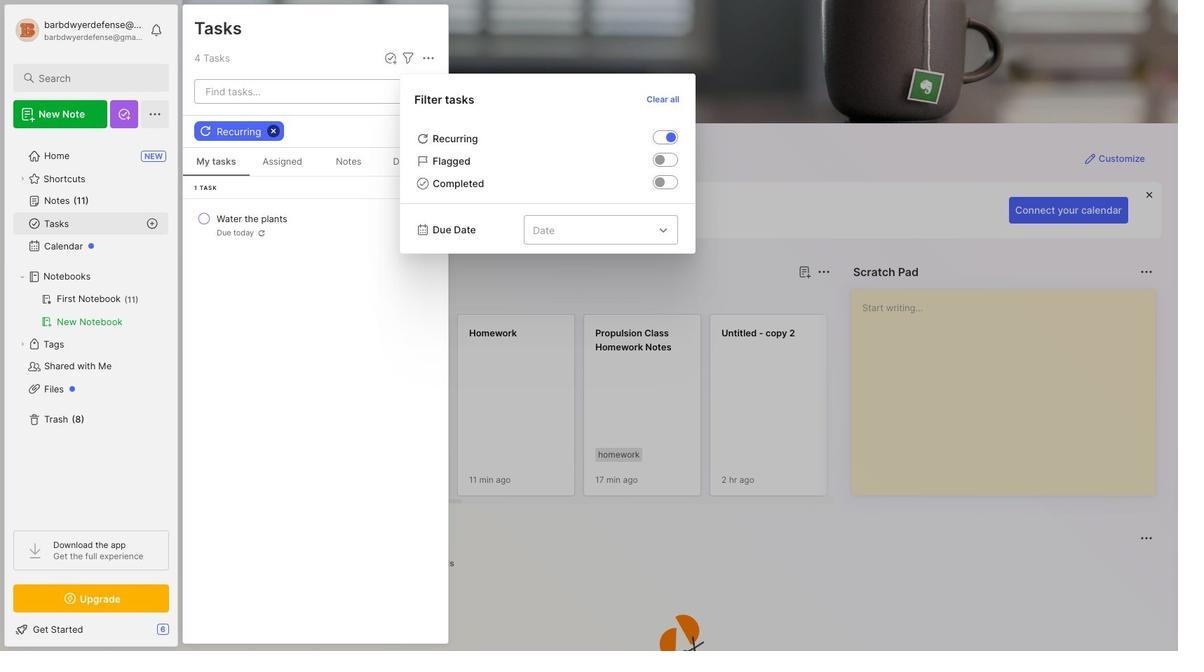 Task type: locate. For each thing, give the bounding box(es) containing it.
Filter tasks field
[[400, 50, 417, 67]]

tab
[[208, 289, 249, 306], [208, 555, 261, 572], [421, 555, 461, 572]]

none search field inside main element
[[39, 69, 156, 86]]

Start writing… text field
[[862, 290, 1155, 485]]

completed image
[[655, 177, 665, 187]]

more actions and view options image
[[420, 50, 437, 67]]

row group
[[205, 314, 1178, 505]]

tree
[[5, 137, 177, 518]]

click to collapse image
[[177, 626, 188, 642]]

tab list
[[208, 555, 1151, 572]]

main element
[[0, 0, 182, 651]]

group
[[13, 288, 168, 333]]

Help and Learning task checklist field
[[5, 619, 177, 641]]

None search field
[[39, 69, 156, 86]]

expand notebooks image
[[18, 273, 27, 281]]

row
[[189, 206, 442, 244]]



Task type: describe. For each thing, give the bounding box(es) containing it.
More actions and view options field
[[417, 50, 437, 67]]

tree inside main element
[[5, 137, 177, 518]]

Search text field
[[39, 72, 156, 85]]

Find tasks… text field
[[197, 80, 405, 103]]

expand tags image
[[18, 340, 27, 349]]

group inside tree
[[13, 288, 168, 333]]

flagged image
[[655, 155, 665, 165]]

filter tasks image
[[400, 50, 417, 67]]

water the plants 0 cell
[[217, 212, 287, 226]]

 Date picker field
[[524, 215, 688, 245]]

Account field
[[13, 16, 143, 44]]

new task image
[[384, 51, 398, 65]]

recurring image
[[666, 133, 676, 142]]



Task type: vqa. For each thing, say whether or not it's contained in the screenshot.
'Collapse 02_TOMORROW' icon
no



